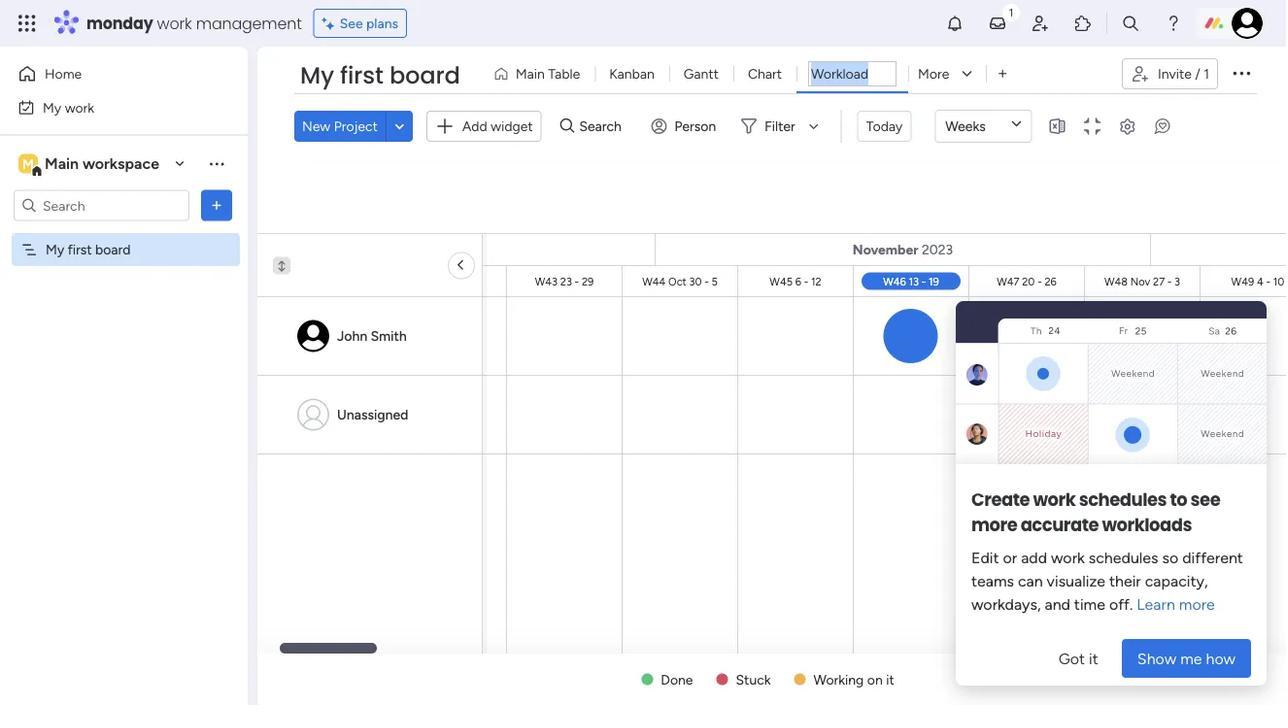 Task type: describe. For each thing, give the bounding box(es) containing it.
see plans button
[[313, 9, 407, 38]]

create
[[971, 488, 1030, 512]]

workspace options image
[[207, 154, 226, 173]]

13
[[909, 275, 919, 288]]

workdays,
[[971, 595, 1041, 613]]

my work
[[43, 99, 94, 116]]

it inside "button"
[[1089, 649, 1099, 668]]

schedules inside the edit or add work schedules so different teams can visualize their capacity, workdays, and time off.
[[1089, 548, 1159, 567]]

visualize
[[1047, 572, 1106, 590]]

show
[[1137, 649, 1177, 668]]

help image
[[1164, 14, 1183, 33]]

w49
[[1231, 275, 1254, 288]]

Search field
[[574, 113, 633, 140]]

w45
[[770, 275, 793, 288]]

My first board field
[[295, 59, 465, 92]]

w44   oct 30 - 5
[[642, 275, 718, 288]]

apps image
[[1073, 14, 1093, 33]]

4
[[1257, 275, 1264, 288]]

main for main workspace
[[45, 154, 79, 173]]

/
[[1195, 66, 1201, 82]]

different
[[1182, 548, 1243, 567]]

capacity,
[[1145, 572, 1208, 590]]

me
[[1180, 649, 1202, 668]]

so
[[1162, 548, 1179, 567]]

time
[[1074, 595, 1106, 613]]

w48   nov 27 - 3
[[1105, 275, 1180, 288]]

can
[[1018, 572, 1043, 590]]

work for monday
[[157, 12, 192, 34]]

monday work management
[[86, 12, 302, 34]]

add widget button
[[426, 111, 542, 142]]

kanban button
[[595, 58, 669, 89]]

12
[[811, 275, 822, 288]]

on
[[867, 671, 883, 688]]

angle down image
[[395, 119, 404, 134]]

arrow down image
[[802, 115, 825, 138]]

got it
[[1059, 649, 1099, 668]]

smith
[[371, 328, 407, 344]]

10
[[1273, 275, 1285, 288]]

6
[[795, 275, 801, 288]]

w49   4 - 10
[[1231, 275, 1285, 288]]

w43   23 - 29
[[535, 275, 594, 288]]

v2 collapse down image
[[273, 257, 290, 270]]

main table
[[516, 66, 580, 82]]

done
[[661, 671, 693, 688]]

stuck
[[736, 671, 771, 688]]

working on it
[[814, 671, 894, 688]]

october
[[356, 241, 408, 258]]

notifications image
[[945, 14, 965, 33]]

main table button
[[486, 58, 595, 89]]

- for w42   16 - 22
[[459, 275, 463, 288]]

new project button
[[294, 111, 386, 142]]

w46   13 - 19
[[883, 275, 939, 288]]

see plans
[[340, 15, 398, 32]]

home
[[45, 66, 82, 82]]

0 horizontal spatial 1
[[957, 356, 962, 370]]

more button
[[909, 58, 986, 89]]

see
[[1191, 488, 1220, 512]]

person button
[[643, 111, 728, 142]]

22
[[466, 275, 478, 288]]

16
[[446, 275, 456, 288]]

work inside the edit or add work schedules so different teams can visualize their capacity, workdays, and time off.
[[1051, 548, 1085, 567]]

november 2023
[[853, 241, 953, 258]]

show me how button
[[1122, 639, 1251, 678]]

gantt button
[[669, 58, 733, 89]]

my work button
[[12, 92, 209, 123]]

w45   6 - 12
[[770, 275, 822, 288]]

invite members image
[[1031, 14, 1050, 33]]

1 horizontal spatial options image
[[1230, 61, 1253, 84]]

chart
[[748, 66, 782, 82]]

gantt
[[684, 66, 719, 82]]

accurate
[[1021, 513, 1099, 538]]

oct
[[668, 275, 687, 288]]

2023 for october 2023
[[411, 241, 443, 258]]

plans
[[366, 15, 398, 32]]

filter button
[[734, 111, 825, 142]]

edit
[[971, 548, 999, 567]]

Search in workspace field
[[41, 194, 162, 217]]

got it button
[[1043, 639, 1114, 678]]

today
[[866, 118, 903, 135]]

board inside field
[[390, 59, 460, 92]]

monday
[[86, 12, 153, 34]]

got
[[1059, 649, 1085, 668]]

how
[[1206, 649, 1236, 668]]

person
[[675, 118, 716, 135]]

november
[[853, 241, 918, 258]]

search everything image
[[1121, 14, 1141, 33]]

first inside list box
[[68, 241, 92, 258]]

working
[[814, 671, 864, 688]]

20
[[1022, 275, 1035, 288]]

add
[[1021, 548, 1047, 567]]

workspace
[[82, 154, 159, 173]]

workspace selection element
[[18, 152, 162, 177]]



Task type: vqa. For each thing, say whether or not it's contained in the screenshot.
John
yes



Task type: locate. For each thing, give the bounding box(es) containing it.
- for w45   6 - 12
[[804, 275, 809, 288]]

my first board down "search in workspace" field
[[46, 241, 131, 258]]

new
[[302, 118, 331, 135]]

0 vertical spatial my
[[300, 59, 334, 92]]

my inside field
[[300, 59, 334, 92]]

1 horizontal spatial main
[[516, 66, 545, 82]]

more inside create work schedules to see more accurate workloads
[[971, 513, 1017, 538]]

29
[[582, 275, 594, 288]]

w42   16 - 22
[[420, 275, 478, 288]]

board up angle down icon
[[390, 59, 460, 92]]

0 horizontal spatial board
[[95, 241, 131, 258]]

invite / 1 button
[[1122, 58, 1218, 89]]

off.
[[1109, 595, 1133, 613]]

- right 13
[[922, 275, 926, 288]]

3 - from the left
[[705, 275, 709, 288]]

my down "search in workspace" field
[[46, 241, 64, 258]]

table
[[548, 66, 580, 82]]

5
[[712, 275, 718, 288]]

- right 6
[[804, 275, 809, 288]]

0 vertical spatial first
[[340, 59, 384, 92]]

1 horizontal spatial first
[[340, 59, 384, 92]]

my down 'home'
[[43, 99, 61, 116]]

add
[[462, 118, 487, 134]]

learn more link
[[1133, 595, 1215, 613]]

0 vertical spatial it
[[1089, 649, 1099, 668]]

w46
[[883, 275, 906, 288]]

learn more
[[1133, 595, 1215, 613]]

0 vertical spatial schedules
[[1079, 488, 1167, 512]]

w47
[[997, 275, 1020, 288]]

0 vertical spatial my first board
[[300, 59, 460, 92]]

work right the monday
[[157, 12, 192, 34]]

schedules up their
[[1089, 548, 1159, 567]]

add view image
[[999, 67, 1007, 81]]

2 vertical spatial my
[[46, 241, 64, 258]]

their
[[1109, 572, 1141, 590]]

it
[[1089, 649, 1099, 668], [886, 671, 894, 688]]

2 vertical spatial 1
[[1073, 435, 1077, 449]]

main for main table
[[516, 66, 545, 82]]

1 horizontal spatial board
[[390, 59, 460, 92]]

6 - from the left
[[1038, 275, 1042, 288]]

widget
[[491, 118, 533, 134]]

edit or add work schedules so different teams can visualize their capacity, workdays, and time off.
[[971, 548, 1243, 613]]

0 horizontal spatial more
[[971, 513, 1017, 538]]

my up new
[[300, 59, 334, 92]]

work up visualize
[[1051, 548, 1085, 567]]

today button
[[858, 111, 912, 142]]

2023 for november 2023
[[922, 241, 953, 258]]

0 horizontal spatial main
[[45, 154, 79, 173]]

my first board inside list box
[[46, 241, 131, 258]]

new project
[[302, 118, 378, 135]]

1
[[1204, 66, 1209, 82], [957, 356, 962, 370], [1073, 435, 1077, 449]]

management
[[196, 12, 302, 34]]

- for w47   20 - 26
[[1038, 275, 1042, 288]]

main left table
[[516, 66, 545, 82]]

show me how
[[1137, 649, 1236, 668]]

w48
[[1105, 275, 1128, 288]]

5 - from the left
[[922, 275, 926, 288]]

more
[[918, 66, 949, 82]]

work for create
[[1033, 488, 1076, 512]]

home button
[[12, 58, 209, 89]]

october 2023
[[356, 241, 443, 258]]

work down 'home'
[[65, 99, 94, 116]]

2 horizontal spatial 1
[[1204, 66, 1209, 82]]

7 - from the left
[[1167, 275, 1172, 288]]

and
[[1045, 595, 1070, 613]]

john smith image
[[1232, 8, 1263, 39]]

1 horizontal spatial 1
[[1073, 435, 1077, 449]]

0 horizontal spatial options image
[[207, 196, 226, 215]]

- left 5
[[705, 275, 709, 288]]

None field
[[808, 61, 897, 86]]

workloads
[[1102, 513, 1192, 538]]

1 horizontal spatial it
[[1089, 649, 1099, 668]]

1 image
[[1003, 1, 1020, 23]]

first down "search in workspace" field
[[68, 241, 92, 258]]

inbox image
[[988, 14, 1007, 33]]

2 2023 from the left
[[922, 241, 953, 258]]

1 vertical spatial first
[[68, 241, 92, 258]]

0 vertical spatial more
[[971, 513, 1017, 538]]

1 vertical spatial it
[[886, 671, 894, 688]]

1 vertical spatial my first board
[[46, 241, 131, 258]]

0 vertical spatial main
[[516, 66, 545, 82]]

2023 up 19
[[922, 241, 953, 258]]

- right 16
[[459, 275, 463, 288]]

0 vertical spatial board
[[390, 59, 460, 92]]

select product image
[[17, 14, 37, 33]]

- right 4
[[1266, 275, 1271, 288]]

it right on in the bottom right of the page
[[886, 671, 894, 688]]

- for w43   23 - 29
[[575, 275, 579, 288]]

1 vertical spatial 1
[[957, 356, 962, 370]]

8 - from the left
[[1266, 275, 1271, 288]]

1 vertical spatial board
[[95, 241, 131, 258]]

kanban
[[609, 66, 655, 82]]

1 - from the left
[[459, 275, 463, 288]]

work up accurate
[[1033, 488, 1076, 512]]

2023 up 'w42'
[[411, 241, 443, 258]]

weeks
[[946, 118, 986, 135]]

main inside button
[[516, 66, 545, 82]]

my first board down plans
[[300, 59, 460, 92]]

0 vertical spatial 1
[[1204, 66, 1209, 82]]

w42
[[420, 275, 443, 288]]

3
[[1175, 275, 1180, 288]]

schedules up workloads
[[1079, 488, 1167, 512]]

options image
[[1230, 61, 1253, 84], [207, 196, 226, 215]]

2023
[[411, 241, 443, 258], [922, 241, 953, 258]]

0 horizontal spatial 2023
[[411, 241, 443, 258]]

project
[[334, 118, 378, 135]]

v2 collapse up image
[[273, 257, 290, 270]]

my first board
[[300, 59, 460, 92], [46, 241, 131, 258]]

learn
[[1137, 595, 1175, 613]]

- left 26
[[1038, 275, 1042, 288]]

1 horizontal spatial 2023
[[922, 241, 953, 258]]

invite
[[1158, 66, 1192, 82]]

my inside list box
[[46, 241, 64, 258]]

- left 3
[[1167, 275, 1172, 288]]

my first board list box
[[0, 229, 248, 528]]

2 - from the left
[[575, 275, 579, 288]]

options image right /
[[1230, 61, 1253, 84]]

board down "search in workspace" field
[[95, 241, 131, 258]]

19
[[929, 275, 939, 288]]

schedules inside create work schedules to see more accurate workloads
[[1079, 488, 1167, 512]]

main
[[516, 66, 545, 82], [45, 154, 79, 173]]

schedules
[[1079, 488, 1167, 512], [1089, 548, 1159, 567]]

1 vertical spatial options image
[[207, 196, 226, 215]]

1 vertical spatial main
[[45, 154, 79, 173]]

1 horizontal spatial my first board
[[300, 59, 460, 92]]

main inside workspace selection element
[[45, 154, 79, 173]]

1 vertical spatial more
[[1179, 595, 1215, 613]]

first inside field
[[340, 59, 384, 92]]

30
[[689, 275, 702, 288]]

0 horizontal spatial my first board
[[46, 241, 131, 258]]

0 horizontal spatial first
[[68, 241, 92, 258]]

unassigned
[[337, 407, 408, 423]]

see
[[340, 15, 363, 32]]

workspace image
[[18, 153, 38, 174]]

board
[[390, 59, 460, 92], [95, 241, 131, 258]]

w44
[[642, 275, 666, 288]]

my
[[300, 59, 334, 92], [43, 99, 61, 116], [46, 241, 64, 258]]

main right workspace icon in the left top of the page
[[45, 154, 79, 173]]

w47   20 - 26
[[997, 275, 1057, 288]]

work for my
[[65, 99, 94, 116]]

v2 search image
[[560, 115, 574, 137]]

my first board inside field
[[300, 59, 460, 92]]

nov
[[1131, 275, 1150, 288]]

1 horizontal spatial more
[[1179, 595, 1215, 613]]

invite / 1
[[1158, 66, 1209, 82]]

more
[[971, 513, 1017, 538], [1179, 595, 1215, 613]]

more down capacity,
[[1179, 595, 1215, 613]]

26
[[1045, 275, 1057, 288]]

first up project
[[340, 59, 384, 92]]

w43
[[535, 275, 558, 288]]

more down the create
[[971, 513, 1017, 538]]

1 inside button
[[1204, 66, 1209, 82]]

1 vertical spatial my
[[43, 99, 61, 116]]

john smith
[[337, 328, 407, 344]]

- for w46   13 - 19
[[922, 275, 926, 288]]

4 - from the left
[[804, 275, 809, 288]]

my inside button
[[43, 99, 61, 116]]

angle right image
[[460, 257, 463, 274]]

chart button
[[733, 58, 797, 89]]

work inside create work schedules to see more accurate workloads
[[1033, 488, 1076, 512]]

- right 23 at the top
[[575, 275, 579, 288]]

board inside list box
[[95, 241, 131, 258]]

0 horizontal spatial it
[[886, 671, 894, 688]]

options image down workspace options image
[[207, 196, 226, 215]]

23
[[560, 275, 572, 288]]

to
[[1170, 488, 1187, 512]]

work inside button
[[65, 99, 94, 116]]

option
[[0, 232, 248, 236]]

0 vertical spatial options image
[[1230, 61, 1253, 84]]

1 vertical spatial schedules
[[1089, 548, 1159, 567]]

m
[[22, 155, 34, 172]]

27
[[1153, 275, 1165, 288]]

it right got
[[1089, 649, 1099, 668]]

work
[[157, 12, 192, 34], [65, 99, 94, 116], [1033, 488, 1076, 512], [1051, 548, 1085, 567]]

1 2023 from the left
[[411, 241, 443, 258]]

teams
[[971, 572, 1014, 590]]

- for w49   4 - 10
[[1266, 275, 1271, 288]]



